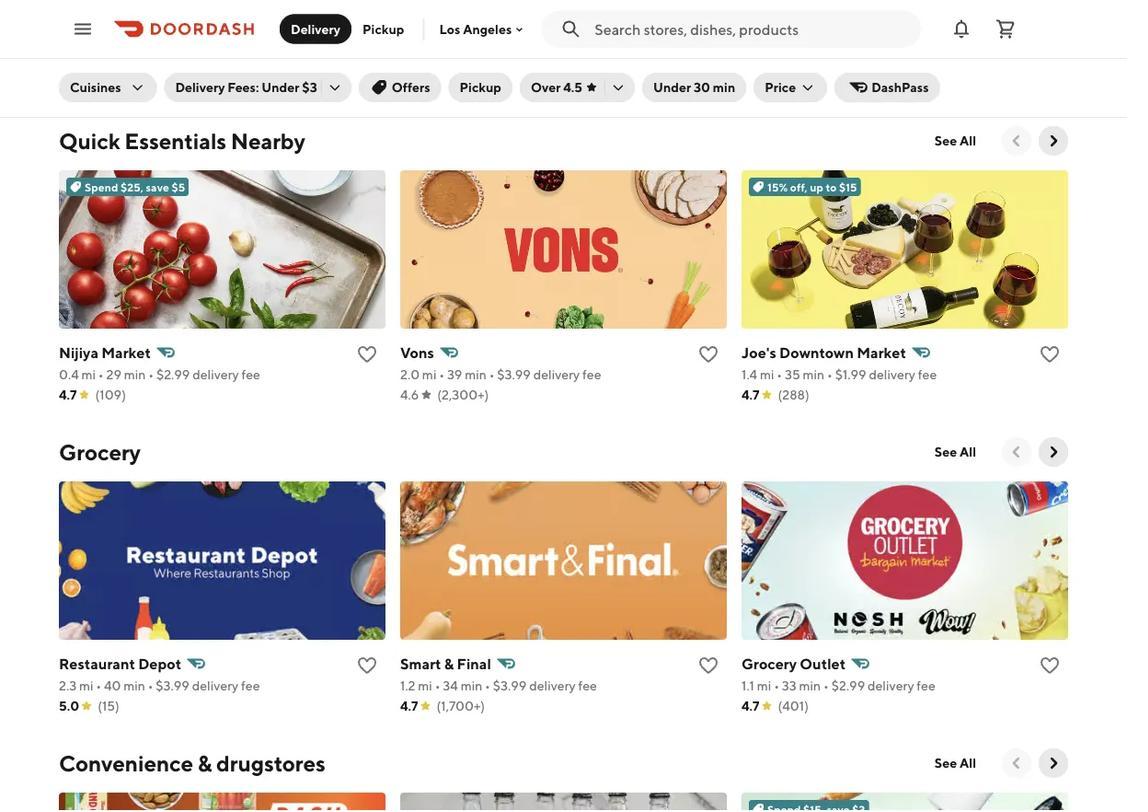 Task type: vqa. For each thing, say whether or not it's contained in the screenshot.


Task type: describe. For each thing, give the bounding box(es) containing it.
1 under from the left
[[262, 80, 300, 95]]

4.7 for nijiya market
[[59, 387, 77, 402]]

1.4 mi • 35 min • $1.99 delivery fee
[[742, 367, 937, 382]]

see all link for nearby
[[924, 126, 988, 156]]

mi for grocery outlet
[[757, 678, 772, 693]]

$3.99 for grocery
[[493, 678, 527, 693]]

fees
[[146, 21, 182, 43]]

fee for grocery outlet
[[917, 678, 936, 693]]

click to add this store to your saved list image for final
[[698, 655, 720, 677]]

$1.99
[[836, 367, 867, 382]]

drugstores
[[216, 750, 326, 776]]

• left 40
[[96, 678, 101, 693]]

try dashpass now button
[[81, 54, 212, 84]]

offers button
[[359, 73, 441, 102]]

smart
[[400, 655, 441, 672]]

under 30 min
[[654, 80, 736, 95]]

open menu image
[[72, 18, 94, 40]]

try dashpass now
[[92, 61, 201, 76]]

fee for vons
[[583, 367, 602, 382]]

$25,
[[121, 180, 144, 193]]

nearby
[[231, 128, 306, 154]]

delivery for vons
[[534, 367, 580, 382]]

nijiya
[[59, 344, 98, 361]]

(109)
[[95, 387, 126, 402]]

over
[[531, 80, 561, 95]]

spend $25, save $5
[[85, 180, 185, 193]]

11/30
[[686, 26, 718, 41]]

convenience & drugstores
[[59, 750, 326, 776]]

notification bell image
[[951, 18, 973, 40]]

30
[[694, 80, 711, 95]]

40
[[104, 678, 121, 693]]

1.1
[[742, 678, 755, 693]]

• left $1.99
[[828, 367, 833, 382]]

previous button of carousel image
[[1008, 754, 1026, 772]]

see for nearby
[[935, 133, 958, 148]]

2 all from the top
[[960, 444, 977, 459]]

min for grocery outlet
[[800, 678, 821, 693]]

$3
[[302, 80, 317, 95]]

angeles
[[463, 21, 512, 37]]

min for joe's downtown market
[[803, 367, 825, 382]]

order now button
[[593, 54, 682, 84]]

& for convenience
[[198, 750, 212, 776]]

2.0
[[400, 367, 420, 382]]

convenience & drugstores link
[[59, 748, 326, 778]]

delivery for nijiya market
[[193, 367, 239, 382]]

0 horizontal spatial click to add this store to your saved list image
[[356, 655, 378, 677]]

quick essentials nearby link
[[59, 126, 306, 156]]

downtown
[[780, 344, 854, 361]]

click to add this store to your saved list image for market
[[356, 343, 378, 365]]

joe's
[[742, 344, 777, 361]]

2 see all from the top
[[935, 444, 977, 459]]

15%
[[768, 180, 788, 193]]

34
[[443, 678, 458, 693]]

price
[[765, 80, 796, 95]]

now
[[650, 26, 675, 41]]

0 items, open order cart image
[[995, 18, 1017, 40]]

quick
[[59, 128, 120, 154]]

-
[[677, 26, 683, 41]]

order
[[604, 61, 640, 76]]

min for nijiya market
[[124, 367, 146, 382]]

save
[[146, 180, 169, 193]]

available
[[593, 26, 648, 41]]

• left 29
[[98, 367, 104, 382]]

los
[[440, 21, 461, 37]]

(288)
[[778, 387, 810, 402]]

dashpass button
[[835, 73, 940, 102]]

2 now from the left
[[643, 61, 671, 76]]

delivery for grocery outlet
[[868, 678, 915, 693]]

all for nearby
[[960, 133, 977, 148]]

under 30 min button
[[643, 73, 747, 102]]

order now
[[604, 61, 671, 76]]

previous button of carousel image for quick essentials nearby
[[1008, 132, 1026, 150]]

mi for joe's downtown market
[[760, 367, 775, 382]]

29
[[106, 367, 121, 382]]

$15
[[839, 180, 858, 193]]

& for smart
[[444, 655, 454, 672]]

5.0
[[59, 698, 79, 713]]

$2.99 for market
[[156, 367, 190, 382]]

fees,
[[181, 0, 222, 21]]

2 see from the top
[[935, 444, 958, 459]]

fee for nijiya market
[[242, 367, 260, 382]]

essentials
[[125, 128, 227, 154]]

click to add this store to your saved list image for outlet
[[1039, 655, 1061, 677]]

grocery link
[[59, 437, 141, 467]]

see all for drugstores
[[935, 755, 977, 771]]

over 4.5 button
[[520, 73, 635, 102]]

• down the depot
[[148, 678, 153, 693]]

2.0 mi • 39 min • $3.99 delivery fee
[[400, 367, 602, 382]]

dashpass inside $0 delivery fees, reduced service fees with dashpass
[[227, 21, 309, 43]]

$2.99 for outlet
[[832, 678, 866, 693]]

restaurant depot
[[59, 655, 182, 672]]

under inside "button"
[[654, 80, 691, 95]]

outlet
[[800, 655, 846, 672]]

los angeles button
[[440, 21, 527, 37]]

spend
[[85, 180, 118, 193]]

min for restaurant depot
[[124, 678, 145, 693]]

(2,300+)
[[438, 387, 489, 402]]

nijiya market
[[59, 344, 151, 361]]

• right 29
[[148, 367, 154, 382]]

mi for restaurant depot
[[79, 678, 93, 693]]

vons
[[400, 344, 434, 361]]

delivery for restaurant depot
[[192, 678, 239, 693]]



Task type: locate. For each thing, give the bounding box(es) containing it.
min right 35
[[803, 367, 825, 382]]

min right 39
[[465, 367, 487, 382]]

pickup button down los angeles popup button
[[449, 73, 513, 102]]

see for drugstores
[[935, 755, 958, 771]]

3 see all link from the top
[[924, 748, 988, 778]]

(401)
[[778, 698, 809, 713]]

delivery for delivery fees: under $3
[[175, 80, 225, 95]]

restaurant
[[59, 655, 135, 672]]

min for vons
[[465, 367, 487, 382]]

$2.99 down outlet
[[832, 678, 866, 693]]

1 vertical spatial see all
[[935, 444, 977, 459]]

depot
[[138, 655, 182, 672]]

over 4.5
[[531, 80, 583, 95]]

1 horizontal spatial click to add this store to your saved list image
[[698, 343, 720, 365]]

grocery outlet
[[742, 655, 846, 672]]

2 horizontal spatial click to add this store to your saved list image
[[1039, 343, 1061, 365]]

next button of carousel image
[[1045, 132, 1063, 150]]

service
[[81, 21, 142, 43]]

0.4 mi • 29 min • $2.99 delivery fee
[[59, 367, 260, 382]]

• left 33
[[774, 678, 780, 693]]

3 see all from the top
[[935, 755, 977, 771]]

0 vertical spatial next button of carousel image
[[1045, 443, 1063, 461]]

1 all from the top
[[960, 133, 977, 148]]

1 previous button of carousel image from the top
[[1008, 132, 1026, 150]]

pickup up offers button
[[363, 21, 405, 36]]

0 horizontal spatial pickup
[[363, 21, 405, 36]]

all for drugstores
[[960, 755, 977, 771]]

mi right 2.0
[[422, 367, 437, 382]]

click to add this store to your saved list image
[[356, 343, 378, 365], [698, 343, 720, 365], [1039, 655, 1061, 677]]

dashpass
[[227, 21, 309, 43], [113, 61, 171, 76], [872, 80, 929, 95]]

0 vertical spatial pickup button
[[352, 14, 416, 44]]

0.4
[[59, 367, 79, 382]]

4.7 down 1.2 on the bottom of the page
[[400, 698, 418, 713]]

2 see all link from the top
[[924, 437, 988, 467]]

(1,700+)
[[437, 698, 485, 713]]

4.7 down 1.4 on the top right
[[742, 387, 760, 402]]

• down outlet
[[824, 678, 829, 693]]

2 next button of carousel image from the top
[[1045, 754, 1063, 772]]

under left '30'
[[654, 80, 691, 95]]

2 market from the left
[[857, 344, 907, 361]]

final
[[457, 655, 491, 672]]

delivery inside button
[[291, 21, 341, 36]]

0 horizontal spatial dashpass
[[113, 61, 171, 76]]

1 see from the top
[[935, 133, 958, 148]]

price button
[[754, 73, 828, 102]]

4.7 for grocery outlet
[[742, 698, 760, 713]]

• left 39
[[439, 367, 445, 382]]

mi right "1.1"
[[757, 678, 772, 693]]

2 vertical spatial see all link
[[924, 748, 988, 778]]

1 horizontal spatial now
[[643, 61, 671, 76]]

delivery for smart & final
[[529, 678, 576, 693]]

mi for vons
[[422, 367, 437, 382]]

4.6
[[400, 387, 419, 402]]

0 vertical spatial &
[[444, 655, 454, 672]]

min right 33
[[800, 678, 821, 693]]

2 previous button of carousel image from the top
[[1008, 443, 1026, 461]]

1 vertical spatial delivery
[[175, 80, 225, 95]]

4.5
[[564, 80, 583, 95]]

min inside under 30 min "button"
[[713, 80, 736, 95]]

joe's downtown market
[[742, 344, 907, 361]]

off,
[[791, 180, 808, 193]]

• left 35
[[777, 367, 783, 382]]

next button of carousel image for grocery
[[1045, 443, 1063, 461]]

pickup button up offers button
[[352, 14, 416, 44]]

1 horizontal spatial grocery
[[742, 655, 797, 672]]

4.7 down 0.4
[[59, 387, 77, 402]]

0 vertical spatial see all
[[935, 133, 977, 148]]

1 see all link from the top
[[924, 126, 988, 156]]

1 horizontal spatial $2.99
[[832, 678, 866, 693]]

delivery for joe's downtown market
[[869, 367, 916, 382]]

$5
[[172, 180, 185, 193]]

1.2 mi • 34 min • $3.99 delivery fee
[[400, 678, 597, 693]]

1 vertical spatial previous button of carousel image
[[1008, 443, 1026, 461]]

min for smart & final
[[461, 678, 483, 693]]

mi
[[81, 367, 96, 382], [422, 367, 437, 382], [760, 367, 775, 382], [79, 678, 93, 693], [418, 678, 433, 693], [757, 678, 772, 693]]

1 vertical spatial &
[[198, 750, 212, 776]]

mi for smart & final
[[418, 678, 433, 693]]

0 vertical spatial previous button of carousel image
[[1008, 132, 1026, 150]]

$0 delivery fees, reduced service fees with dashpass
[[81, 0, 309, 43]]

• left "34"
[[435, 678, 441, 693]]

market up 29
[[101, 344, 151, 361]]

$3.99 right 39
[[497, 367, 531, 382]]

$0
[[81, 0, 105, 21]]

next button of carousel image for convenience & drugstores
[[1045, 754, 1063, 772]]

under left $3 on the top of the page
[[262, 80, 300, 95]]

0 vertical spatial delivery
[[291, 21, 341, 36]]

1 vertical spatial $2.99
[[832, 678, 866, 693]]

cuisines button
[[59, 73, 157, 102]]

1 market from the left
[[101, 344, 151, 361]]

1 vertical spatial pickup
[[460, 80, 502, 95]]

to
[[826, 180, 837, 193]]

offers
[[392, 80, 430, 95]]

1 vertical spatial grocery
[[742, 655, 797, 672]]

2 under from the left
[[654, 80, 691, 95]]

1 horizontal spatial under
[[654, 80, 691, 95]]

delivery fees: under $3
[[175, 80, 317, 95]]

try
[[92, 61, 110, 76]]

0 vertical spatial all
[[960, 133, 977, 148]]

1 vertical spatial next button of carousel image
[[1045, 754, 1063, 772]]

market up $1.99
[[857, 344, 907, 361]]

1.4
[[742, 367, 758, 382]]

available now - 11/30
[[593, 26, 718, 41]]

1 horizontal spatial delivery
[[291, 21, 341, 36]]

&
[[444, 655, 454, 672], [198, 750, 212, 776]]

min right 29
[[124, 367, 146, 382]]

1 next button of carousel image from the top
[[1045, 443, 1063, 461]]

2 horizontal spatial dashpass
[[872, 80, 929, 95]]

mi right the 2.3
[[79, 678, 93, 693]]

0 horizontal spatial $2.99
[[156, 367, 190, 382]]

0 vertical spatial $2.99
[[156, 367, 190, 382]]

0 horizontal spatial grocery
[[59, 439, 141, 465]]

1 vertical spatial pickup button
[[449, 73, 513, 102]]

0 horizontal spatial under
[[262, 80, 300, 95]]

mi right 1.2 on the bottom of the page
[[418, 678, 433, 693]]

2 vertical spatial see
[[935, 755, 958, 771]]

2 vertical spatial all
[[960, 755, 977, 771]]

3 all from the top
[[960, 755, 977, 771]]

previous button of carousel image
[[1008, 132, 1026, 150], [1008, 443, 1026, 461]]

grocery
[[59, 439, 141, 465], [742, 655, 797, 672]]

pickup down los angeles popup button
[[460, 80, 502, 95]]

1.2
[[400, 678, 416, 693]]

delivery
[[109, 0, 177, 21], [193, 367, 239, 382], [534, 367, 580, 382], [869, 367, 916, 382], [192, 678, 239, 693], [529, 678, 576, 693], [868, 678, 915, 693]]

1.1 mi • 33 min • $2.99 delivery fee
[[742, 678, 936, 693]]

smart & final
[[400, 655, 491, 672]]

$2.99 right 29
[[156, 367, 190, 382]]

min right '30'
[[713, 80, 736, 95]]

35
[[785, 367, 801, 382]]

delivery left fees:
[[175, 80, 225, 95]]

(15)
[[98, 698, 120, 713]]

mi for nijiya market
[[81, 367, 96, 382]]

los angeles
[[440, 21, 512, 37]]

1 horizontal spatial click to add this store to your saved list image
[[698, 655, 720, 677]]

• right 39
[[489, 367, 495, 382]]

mi right 0.4
[[81, 367, 96, 382]]

1 vertical spatial see
[[935, 444, 958, 459]]

0 vertical spatial pickup
[[363, 21, 405, 36]]

0 horizontal spatial delivery
[[175, 80, 225, 95]]

$3.99 down the depot
[[156, 678, 190, 693]]

pickup
[[363, 21, 405, 36], [460, 80, 502, 95]]

1 vertical spatial all
[[960, 444, 977, 459]]

& up "34"
[[444, 655, 454, 672]]

see all link for drugstores
[[924, 748, 988, 778]]

$2.99
[[156, 367, 190, 382], [832, 678, 866, 693]]

up
[[810, 180, 824, 193]]

2 vertical spatial dashpass
[[872, 80, 929, 95]]

grocery for grocery
[[59, 439, 141, 465]]

4.7
[[59, 387, 77, 402], [742, 387, 760, 402], [400, 698, 418, 713], [742, 698, 760, 713]]

4.7 for joe's downtown market
[[742, 387, 760, 402]]

quick essentials nearby
[[59, 128, 306, 154]]

1 now from the left
[[173, 61, 201, 76]]

• down final
[[485, 678, 491, 693]]

1 vertical spatial see all link
[[924, 437, 988, 467]]

all
[[960, 133, 977, 148], [960, 444, 977, 459], [960, 755, 977, 771]]

fee for smart & final
[[579, 678, 597, 693]]

39
[[447, 367, 463, 382]]

mi right 1.4 on the top right
[[760, 367, 775, 382]]

2.3 mi • 40 min • $3.99 delivery fee
[[59, 678, 260, 693]]

see all
[[935, 133, 977, 148], [935, 444, 977, 459], [935, 755, 977, 771]]

0 vertical spatial see
[[935, 133, 958, 148]]

grocery up 33
[[742, 655, 797, 672]]

delivery button
[[280, 14, 352, 44]]

4.7 down "1.1"
[[742, 698, 760, 713]]

now down with
[[173, 61, 201, 76]]

reduced
[[226, 0, 297, 21]]

delivery down reduced
[[291, 21, 341, 36]]

min right "34"
[[461, 678, 483, 693]]

pickup button
[[352, 14, 416, 44], [449, 73, 513, 102]]

0 horizontal spatial &
[[198, 750, 212, 776]]

•
[[98, 367, 104, 382], [148, 367, 154, 382], [439, 367, 445, 382], [489, 367, 495, 382], [777, 367, 783, 382], [828, 367, 833, 382], [96, 678, 101, 693], [148, 678, 153, 693], [435, 678, 441, 693], [485, 678, 491, 693], [774, 678, 780, 693], [824, 678, 829, 693]]

fee
[[242, 367, 260, 382], [583, 367, 602, 382], [919, 367, 937, 382], [241, 678, 260, 693], [579, 678, 597, 693], [917, 678, 936, 693]]

click to add this store to your saved list image for market
[[1039, 343, 1061, 365]]

fee for restaurant depot
[[241, 678, 260, 693]]

4.7 for smart & final
[[400, 698, 418, 713]]

1 horizontal spatial dashpass
[[227, 21, 309, 43]]

2 vertical spatial see all
[[935, 755, 977, 771]]

1 horizontal spatial &
[[444, 655, 454, 672]]

under
[[262, 80, 300, 95], [654, 80, 691, 95]]

grocery for grocery outlet
[[742, 655, 797, 672]]

0 horizontal spatial market
[[101, 344, 151, 361]]

& left the drugstores
[[198, 750, 212, 776]]

delivery for delivery
[[291, 21, 341, 36]]

delivery inside $0 delivery fees, reduced service fees with dashpass
[[109, 0, 177, 21]]

grocery down "(109)"
[[59, 439, 141, 465]]

$3.99 right "34"
[[493, 678, 527, 693]]

0 vertical spatial dashpass
[[227, 21, 309, 43]]

0 vertical spatial see all link
[[924, 126, 988, 156]]

next button of carousel image
[[1045, 443, 1063, 461], [1045, 754, 1063, 772]]

see all for nearby
[[935, 133, 977, 148]]

with
[[186, 21, 223, 43]]

1 horizontal spatial market
[[857, 344, 907, 361]]

33
[[782, 678, 797, 693]]

2.3
[[59, 678, 77, 693]]

previous button of carousel image for grocery
[[1008, 443, 1026, 461]]

cuisines
[[70, 80, 121, 95]]

1 horizontal spatial pickup
[[460, 80, 502, 95]]

now right order
[[643, 61, 671, 76]]

15% off, up to $15
[[768, 180, 858, 193]]

2 horizontal spatial click to add this store to your saved list image
[[1039, 655, 1061, 677]]

click to add this store to your saved list image
[[1039, 343, 1061, 365], [356, 655, 378, 677], [698, 655, 720, 677]]

$3.99 for quick essentials nearby
[[497, 367, 531, 382]]

1 horizontal spatial pickup button
[[449, 73, 513, 102]]

min right 40
[[124, 678, 145, 693]]

1 see all from the top
[[935, 133, 977, 148]]

3 see from the top
[[935, 755, 958, 771]]

now
[[173, 61, 201, 76], [643, 61, 671, 76]]

0 horizontal spatial click to add this store to your saved list image
[[356, 343, 378, 365]]

Store search: begin typing to search for stores available on DoorDash text field
[[595, 19, 910, 39]]

see
[[935, 133, 958, 148], [935, 444, 958, 459], [935, 755, 958, 771]]

0 horizontal spatial pickup button
[[352, 14, 416, 44]]

fees:
[[228, 80, 259, 95]]

fee for joe's downtown market
[[919, 367, 937, 382]]

0 vertical spatial grocery
[[59, 439, 141, 465]]

convenience
[[59, 750, 193, 776]]

1 vertical spatial dashpass
[[113, 61, 171, 76]]

0 horizontal spatial now
[[173, 61, 201, 76]]

$3.99
[[497, 367, 531, 382], [156, 678, 190, 693], [493, 678, 527, 693]]



